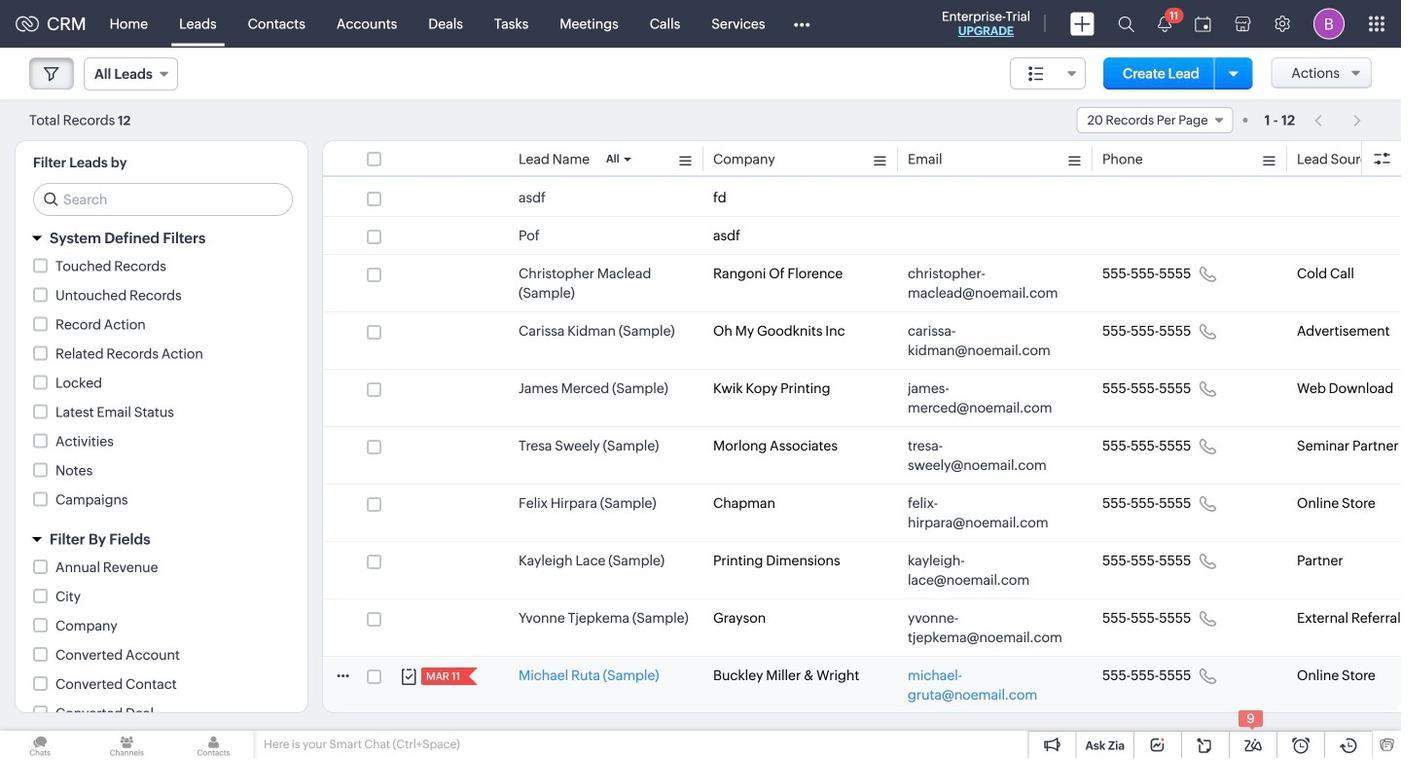 Task type: describe. For each thing, give the bounding box(es) containing it.
profile element
[[1302, 0, 1357, 47]]

profile image
[[1314, 8, 1345, 39]]

size image
[[1029, 65, 1044, 83]]

search image
[[1118, 16, 1135, 32]]

none field size
[[1010, 57, 1086, 90]]

channels image
[[87, 731, 167, 758]]

Other Modules field
[[781, 8, 823, 39]]

create menu element
[[1059, 0, 1107, 47]]

search element
[[1107, 0, 1147, 48]]

logo image
[[16, 16, 39, 32]]

calendar image
[[1195, 16, 1212, 32]]



Task type: locate. For each thing, give the bounding box(es) containing it.
row group
[[323, 179, 1402, 758]]

contacts image
[[174, 731, 254, 758]]

chats image
[[0, 731, 80, 758]]

create menu image
[[1071, 12, 1095, 36]]

None field
[[84, 57, 178, 91], [1010, 57, 1086, 90], [1077, 107, 1234, 133], [84, 57, 178, 91], [1077, 107, 1234, 133]]

navigation
[[1305, 106, 1372, 134]]

signals element
[[1147, 0, 1184, 48]]

Search text field
[[34, 184, 292, 215]]



Task type: vqa. For each thing, say whether or not it's contained in the screenshot.
Here is your Smart Chat (Ctrl+Space)
no



